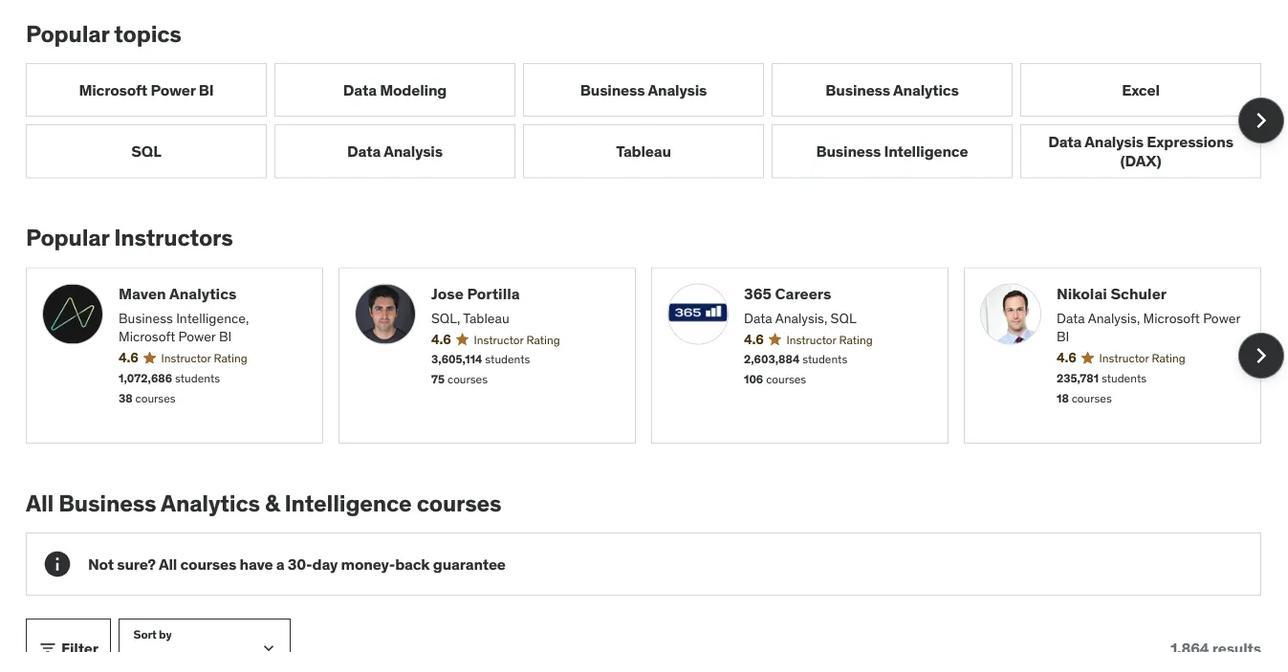 Task type: locate. For each thing, give the bounding box(es) containing it.
2 horizontal spatial bi
[[1057, 328, 1070, 345]]

1 analysis, from the left
[[775, 309, 827, 326]]

instructor rating down nikolai schuler data analysis, microsoft power bi
[[1099, 351, 1186, 366]]

rating for portilla
[[526, 332, 560, 347]]

1 vertical spatial popular
[[26, 223, 109, 252]]

rating
[[526, 332, 560, 347], [839, 332, 873, 347], [214, 351, 247, 366], [1152, 351, 1186, 366]]

bi up sql link in the top left of the page
[[199, 80, 214, 99]]

instructor rating down intelligence,
[[161, 351, 247, 366]]

business down business analytics "link"
[[816, 141, 881, 161]]

2 horizontal spatial analysis
[[1085, 132, 1144, 152]]

students inside '2,603,884 students 106 courses'
[[803, 352, 848, 367]]

0 vertical spatial all
[[26, 489, 54, 518]]

analysis, for schuler
[[1088, 309, 1140, 326]]

bi
[[199, 80, 214, 99], [219, 328, 232, 345], [1057, 328, 1070, 345]]

1 vertical spatial sql
[[831, 309, 857, 326]]

0 horizontal spatial intelligence
[[285, 489, 412, 518]]

analysis,
[[775, 309, 827, 326], [1088, 309, 1140, 326]]

instructor rating down "jose portilla" link on the left of page
[[474, 332, 560, 347]]

analysis, down careers
[[775, 309, 827, 326]]

microsoft down the nikolai schuler link
[[1143, 309, 1200, 326]]

careers
[[775, 284, 831, 304]]

courses down 235,781
[[1072, 391, 1112, 406]]

courses
[[448, 372, 488, 387], [766, 372, 806, 387], [135, 391, 176, 406], [1072, 391, 1112, 406], [417, 489, 502, 518], [180, 554, 236, 574]]

1 horizontal spatial intelligence
[[884, 141, 968, 161]]

0 horizontal spatial tableau
[[463, 309, 509, 326]]

business up business intelligence
[[826, 80, 890, 99]]

power inside nikolai schuler data analysis, microsoft power bi
[[1203, 309, 1241, 326]]

tableau
[[616, 141, 671, 161], [463, 309, 509, 326]]

power for nikolai schuler
[[1203, 309, 1241, 326]]

small image
[[38, 639, 57, 652]]

maven
[[119, 284, 166, 304]]

analytics up business intelligence
[[893, 80, 959, 99]]

bi up 235,781
[[1057, 328, 1070, 345]]

microsoft for nikolai schuler
[[1143, 309, 1200, 326]]

1 horizontal spatial analysis,
[[1088, 309, 1140, 326]]

students inside 3,605,114 students 75 courses
[[485, 352, 530, 367]]

instructor up 235,781 students 18 courses
[[1099, 351, 1149, 366]]

2 vertical spatial microsoft
[[119, 328, 175, 345]]

analysis inside data analysis expressions (dax)
[[1085, 132, 1144, 152]]

carousel element containing microsoft power bi
[[26, 63, 1284, 178]]

business up tableau link
[[580, 80, 645, 99]]

power
[[151, 80, 196, 99], [1203, 309, 1241, 326], [178, 328, 216, 345]]

rating down "jose portilla" link on the left of page
[[526, 332, 560, 347]]

rating down nikolai schuler data analysis, microsoft power bi
[[1152, 351, 1186, 366]]

tableau down portilla
[[463, 309, 509, 326]]

analytics left "&"
[[161, 489, 260, 518]]

2 popular from the top
[[26, 223, 109, 252]]

intelligence up the 'money-'
[[285, 489, 412, 518]]

bi inside the maven analytics business intelligence, microsoft power bi
[[219, 328, 232, 345]]

0 vertical spatial carousel element
[[26, 63, 1284, 178]]

analysis up tableau link
[[648, 80, 707, 99]]

4.6 up the 1,072,686
[[119, 349, 138, 366]]

microsoft inside the maven analytics business intelligence, microsoft power bi
[[119, 328, 175, 345]]

data for data modeling
[[343, 80, 377, 99]]

2 vertical spatial power
[[178, 328, 216, 345]]

4.6 for jose portilla
[[431, 330, 451, 347]]

analysis inside business analysis link
[[648, 80, 707, 99]]

4.6 for nikolai schuler
[[1057, 349, 1076, 366]]

analysis, inside 365 careers data analysis, sql
[[775, 309, 827, 326]]

business for business analysis
[[580, 80, 645, 99]]

intelligence inside "link"
[[884, 141, 968, 161]]

power down "topics"
[[151, 80, 196, 99]]

courses left the have
[[180, 554, 236, 574]]

courses inside 235,781 students 18 courses
[[1072, 391, 1112, 406]]

rating down intelligence,
[[214, 351, 247, 366]]

0 horizontal spatial sql
[[131, 141, 161, 161]]

1 vertical spatial intelligence
[[285, 489, 412, 518]]

carousel element containing maven analytics
[[26, 267, 1284, 444]]

0 horizontal spatial bi
[[199, 80, 214, 99]]

data
[[343, 80, 377, 99], [1048, 132, 1082, 152], [347, 141, 381, 161], [744, 309, 772, 326], [1057, 309, 1085, 326]]

students for schuler
[[1102, 371, 1147, 386]]

235,781 students 18 courses
[[1057, 371, 1147, 406]]

analytics up intelligence,
[[169, 284, 237, 304]]

business inside the maven analytics business intelligence, microsoft power bi
[[119, 309, 173, 326]]

students right 235,781
[[1102, 371, 1147, 386]]

1 horizontal spatial all
[[159, 554, 177, 574]]

data modeling
[[343, 80, 447, 99]]

popular topics
[[26, 19, 181, 48]]

data down nikolai
[[1057, 309, 1085, 326]]

bi inside nikolai schuler data analysis, microsoft power bi
[[1057, 328, 1070, 345]]

data inside 365 careers data analysis, sql
[[744, 309, 772, 326]]

sql
[[131, 141, 161, 161], [831, 309, 857, 326]]

courses down the 3,605,114
[[448, 372, 488, 387]]

popular for popular instructors
[[26, 223, 109, 252]]

365 careers data analysis, sql
[[744, 284, 857, 326]]

excel link
[[1020, 63, 1261, 117]]

2,603,884
[[744, 352, 800, 367]]

business down maven
[[119, 309, 173, 326]]

1 carousel element from the top
[[26, 63, 1284, 178]]

2 carousel element from the top
[[26, 267, 1284, 444]]

business for business analytics
[[826, 80, 890, 99]]

0 vertical spatial analytics
[[893, 80, 959, 99]]

courses for not sure? all courses have a 30-day money-back guarantee
[[180, 554, 236, 574]]

power for maven analytics
[[178, 328, 216, 345]]

courses inside 3,605,114 students 75 courses
[[448, 372, 488, 387]]

data analysis expressions (dax)
[[1048, 132, 1234, 170]]

a
[[276, 554, 285, 574]]

1 vertical spatial microsoft
[[1143, 309, 1200, 326]]

analysis, down the "schuler"
[[1088, 309, 1140, 326]]

4.6
[[431, 330, 451, 347], [744, 330, 764, 347], [119, 349, 138, 366], [1057, 349, 1076, 366]]

tableau down business analysis link
[[616, 141, 671, 161]]

instructor
[[474, 332, 524, 347], [787, 332, 836, 347], [161, 351, 211, 366], [1099, 351, 1149, 366]]

rating for schuler
[[1152, 351, 1186, 366]]

students inside 1,072,686 students 38 courses
[[175, 371, 220, 386]]

rating for analytics
[[214, 351, 247, 366]]

sql down microsoft power bi link
[[131, 141, 161, 161]]

1 vertical spatial tableau
[[463, 309, 509, 326]]

microsoft up the 1,072,686
[[119, 328, 175, 345]]

1 vertical spatial analytics
[[169, 284, 237, 304]]

courses down the 1,072,686
[[135, 391, 176, 406]]

schuler
[[1111, 284, 1167, 304]]

0 horizontal spatial analysis
[[384, 141, 443, 161]]

status
[[1171, 639, 1261, 652]]

instructor rating up '2,603,884 students 106 courses'
[[787, 332, 873, 347]]

data left (dax)
[[1048, 132, 1082, 152]]

power down the nikolai schuler link
[[1203, 309, 1241, 326]]

analysis
[[648, 80, 707, 99], [1085, 132, 1144, 152], [384, 141, 443, 161]]

38
[[119, 391, 133, 406]]

1 popular from the top
[[26, 19, 109, 48]]

students right 2,603,884
[[803, 352, 848, 367]]

business intelligence link
[[772, 124, 1013, 178]]

data analysis link
[[274, 124, 515, 178]]

1,072,686
[[119, 371, 172, 386]]

popular
[[26, 19, 109, 48], [26, 223, 109, 252]]

microsoft power bi
[[79, 80, 214, 99]]

power inside the maven analytics business intelligence, microsoft power bi
[[178, 328, 216, 345]]

microsoft down popular topics
[[79, 80, 147, 99]]

instructor up '2,603,884 students 106 courses'
[[787, 332, 836, 347]]

courses down 2,603,884
[[766, 372, 806, 387]]

students
[[485, 352, 530, 367], [803, 352, 848, 367], [175, 371, 220, 386], [1102, 371, 1147, 386]]

business analysis
[[580, 80, 707, 99]]

tableau link
[[523, 124, 764, 178]]

4.6 down sql,
[[431, 330, 451, 347]]

75
[[431, 372, 445, 387]]

1 horizontal spatial bi
[[219, 328, 232, 345]]

business analytics
[[826, 80, 959, 99]]

106
[[744, 372, 763, 387]]

0 vertical spatial intelligence
[[884, 141, 968, 161]]

business
[[580, 80, 645, 99], [826, 80, 890, 99], [816, 141, 881, 161], [119, 309, 173, 326], [59, 489, 156, 518]]

analysis, inside nikolai schuler data analysis, microsoft power bi
[[1088, 309, 1140, 326]]

30-
[[288, 554, 312, 574]]

4.6 up 235,781
[[1057, 349, 1076, 366]]

instructor up 3,605,114 students 75 courses at the bottom of the page
[[474, 332, 524, 347]]

instructor rating
[[474, 332, 560, 347], [787, 332, 873, 347], [161, 351, 247, 366], [1099, 351, 1186, 366]]

analysis inside data analysis link
[[384, 141, 443, 161]]

0 horizontal spatial all
[[26, 489, 54, 518]]

data left modeling
[[343, 80, 377, 99]]

power down intelligence,
[[178, 328, 216, 345]]

analytics
[[893, 80, 959, 99], [169, 284, 237, 304], [161, 489, 260, 518]]

bi for maven analytics
[[219, 328, 232, 345]]

2 analysis, from the left
[[1088, 309, 1140, 326]]

students right the 3,605,114
[[485, 352, 530, 367]]

4.6 up 2,603,884
[[744, 330, 764, 347]]

1 vertical spatial carousel element
[[26, 267, 1284, 444]]

1 horizontal spatial sql
[[831, 309, 857, 326]]

data down 'data modeling' link
[[347, 141, 381, 161]]

rating down 365 careers link
[[839, 332, 873, 347]]

microsoft inside nikolai schuler data analysis, microsoft power bi
[[1143, 309, 1200, 326]]

instructor up 1,072,686 students 38 courses
[[161, 351, 211, 366]]

intelligence
[[884, 141, 968, 161], [285, 489, 412, 518]]

students right the 1,072,686
[[175, 371, 220, 386]]

data inside data analysis expressions (dax)
[[1048, 132, 1082, 152]]

analysis down modeling
[[384, 141, 443, 161]]

analysis down excel link
[[1085, 132, 1144, 152]]

expressions
[[1147, 132, 1234, 152]]

analytics inside "link"
[[893, 80, 959, 99]]

nikolai
[[1057, 284, 1107, 304]]

analysis for data analysis expressions (dax)
[[1085, 132, 1144, 152]]

students inside 235,781 students 18 courses
[[1102, 371, 1147, 386]]

instructor rating for portilla
[[474, 332, 560, 347]]

0 vertical spatial popular
[[26, 19, 109, 48]]

microsoft
[[79, 80, 147, 99], [1143, 309, 1200, 326], [119, 328, 175, 345]]

courses for 235,781 students 18 courses
[[1072, 391, 1112, 406]]

bi down intelligence,
[[219, 328, 232, 345]]

1 horizontal spatial analysis
[[648, 80, 707, 99]]

1 horizontal spatial tableau
[[616, 141, 671, 161]]

jose portilla sql, tableau
[[431, 284, 520, 326]]

maven analytics link
[[119, 283, 307, 305]]

all
[[26, 489, 54, 518], [159, 554, 177, 574]]

data down 365
[[744, 309, 772, 326]]

sql down 365 careers link
[[831, 309, 857, 326]]

analytics inside the maven analytics business intelligence, microsoft power bi
[[169, 284, 237, 304]]

courses inside '2,603,884 students 106 courses'
[[766, 372, 806, 387]]

1 vertical spatial power
[[1203, 309, 1241, 326]]

courses inside 1,072,686 students 38 courses
[[135, 391, 176, 406]]

0 horizontal spatial analysis,
[[775, 309, 827, 326]]

next image
[[1246, 340, 1277, 371]]

sure?
[[117, 554, 156, 574]]

all business analytics & intelligence courses
[[26, 489, 502, 518]]

carousel element
[[26, 63, 1284, 178], [26, 267, 1284, 444]]

analysis for data analysis
[[384, 141, 443, 161]]

1 vertical spatial all
[[159, 554, 177, 574]]

guarantee
[[433, 554, 506, 574]]

intelligence down business analytics "link"
[[884, 141, 968, 161]]

&
[[265, 489, 280, 518]]

sql inside 365 careers data analysis, sql
[[831, 309, 857, 326]]



Task type: vqa. For each thing, say whether or not it's contained in the screenshot.
Data associated with Data Analysis
yes



Task type: describe. For each thing, give the bounding box(es) containing it.
instructor rating for schuler
[[1099, 351, 1186, 366]]

jose
[[431, 284, 464, 304]]

excel
[[1122, 80, 1160, 99]]

instructor for analytics
[[161, 351, 211, 366]]

instructor for careers
[[787, 332, 836, 347]]

popular instructors
[[26, 223, 233, 252]]

courses for 1,072,686 students 38 courses
[[135, 391, 176, 406]]

analysis for business analysis
[[648, 80, 707, 99]]

sql link
[[26, 124, 267, 178]]

analytics for business
[[893, 80, 959, 99]]

students for analytics
[[175, 371, 220, 386]]

nikolai schuler link
[[1057, 283, 1245, 305]]

next image
[[1246, 105, 1277, 136]]

popular for popular topics
[[26, 19, 109, 48]]

carousel element for popular topics
[[26, 63, 1284, 178]]

business up not
[[59, 489, 156, 518]]

2,603,884 students 106 courses
[[744, 352, 848, 387]]

courses for 3,605,114 students 75 courses
[[448, 372, 488, 387]]

235,781
[[1057, 371, 1099, 386]]

0 vertical spatial sql
[[131, 141, 161, 161]]

data for data analysis
[[347, 141, 381, 161]]

0 vertical spatial power
[[151, 80, 196, 99]]

not sure? all courses have a 30-day money-back guarantee
[[88, 554, 506, 574]]

data analysis
[[347, 141, 443, 161]]

business analytics link
[[772, 63, 1013, 117]]

jose portilla link
[[431, 283, 620, 305]]

microsoft for maven analytics
[[119, 328, 175, 345]]

bi for nikolai schuler
[[1057, 328, 1070, 345]]

analytics for maven
[[169, 284, 237, 304]]

2 vertical spatial analytics
[[161, 489, 260, 518]]

data analysis expressions (dax) link
[[1020, 124, 1261, 178]]

students for careers
[[803, 352, 848, 367]]

bi inside microsoft power bi link
[[199, 80, 214, 99]]

sql,
[[431, 309, 460, 326]]

courses for 2,603,884 students 106 courses
[[766, 372, 806, 387]]

maven analytics business intelligence, microsoft power bi
[[119, 284, 249, 345]]

modeling
[[380, 80, 447, 99]]

instructor rating for careers
[[787, 332, 873, 347]]

intelligence,
[[176, 309, 249, 326]]

analysis, for careers
[[775, 309, 827, 326]]

microsoft power bi link
[[26, 63, 267, 117]]

day
[[312, 554, 338, 574]]

rating for careers
[[839, 332, 873, 347]]

data for data analysis expressions (dax)
[[1048, 132, 1082, 152]]

carousel element for popular instructors
[[26, 267, 1284, 444]]

students for portilla
[[485, 352, 530, 367]]

tableau inside jose portilla sql, tableau
[[463, 309, 509, 326]]

365
[[744, 284, 772, 304]]

courses up guarantee
[[417, 489, 502, 518]]

data inside nikolai schuler data analysis, microsoft power bi
[[1057, 309, 1085, 326]]

not
[[88, 554, 114, 574]]

4.6 for 365 careers
[[744, 330, 764, 347]]

business for business intelligence
[[816, 141, 881, 161]]

nikolai schuler data analysis, microsoft power bi
[[1057, 284, 1241, 345]]

365 careers link
[[744, 283, 932, 305]]

money-
[[341, 554, 395, 574]]

1,072,686 students 38 courses
[[119, 371, 220, 406]]

instructors
[[114, 223, 233, 252]]

popular instructors element
[[26, 223, 1284, 444]]

instructor for schuler
[[1099, 351, 1149, 366]]

3,605,114
[[431, 352, 482, 367]]

business analysis link
[[523, 63, 764, 117]]

business intelligence
[[816, 141, 968, 161]]

data modeling link
[[274, 63, 515, 117]]

4.6 for maven analytics
[[119, 349, 138, 366]]

3,605,114 students 75 courses
[[431, 352, 530, 387]]

back
[[395, 554, 430, 574]]

0 vertical spatial microsoft
[[79, 80, 147, 99]]

topics
[[114, 19, 181, 48]]

portilla
[[467, 284, 520, 304]]

have
[[240, 554, 273, 574]]

(dax)
[[1120, 151, 1162, 170]]

instructor for portilla
[[474, 332, 524, 347]]

0 vertical spatial tableau
[[616, 141, 671, 161]]

18
[[1057, 391, 1069, 406]]

instructor rating for analytics
[[161, 351, 247, 366]]



